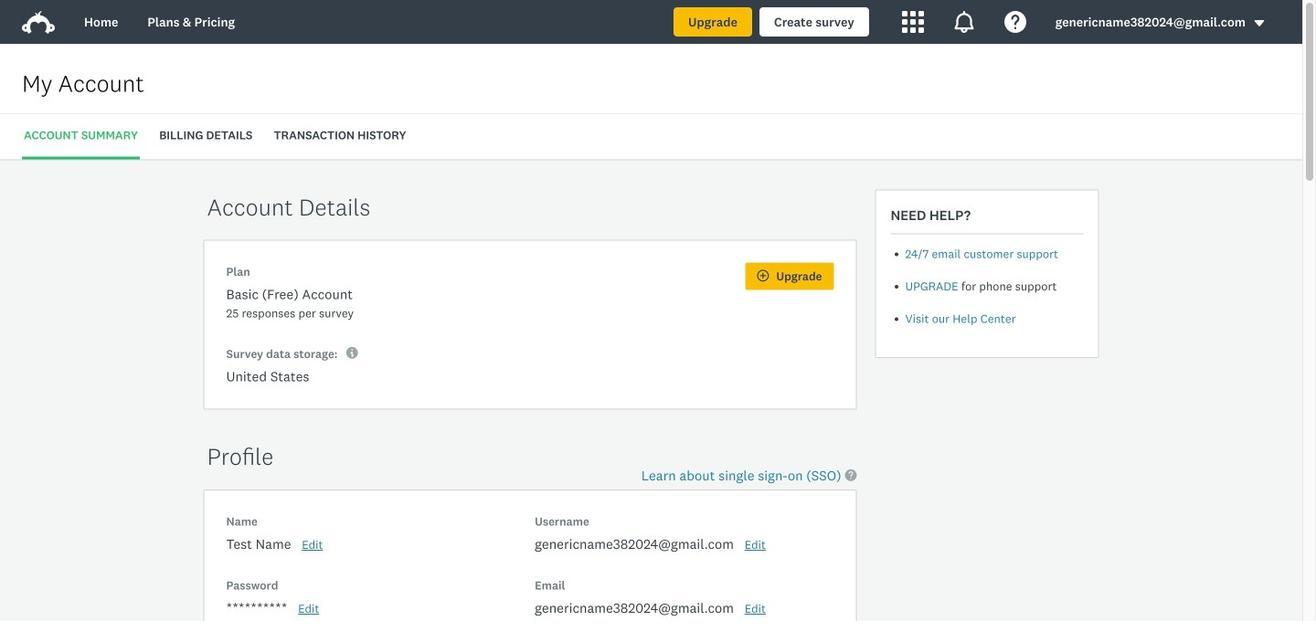 Task type: describe. For each thing, give the bounding box(es) containing it.
dropdown arrow image
[[1253, 17, 1266, 30]]



Task type: locate. For each thing, give the bounding box(es) containing it.
help icon image
[[1004, 11, 1026, 33]]

2 products icon image from the left
[[953, 11, 975, 33]]

1 products icon image from the left
[[902, 11, 924, 33]]

0 horizontal spatial products icon image
[[902, 11, 924, 33]]

1 horizontal spatial products icon image
[[953, 11, 975, 33]]

products icon image
[[902, 11, 924, 33], [953, 11, 975, 33]]

surveymonkey logo image
[[22, 11, 55, 34]]



Task type: vqa. For each thing, say whether or not it's contained in the screenshot.
Brand logo
no



